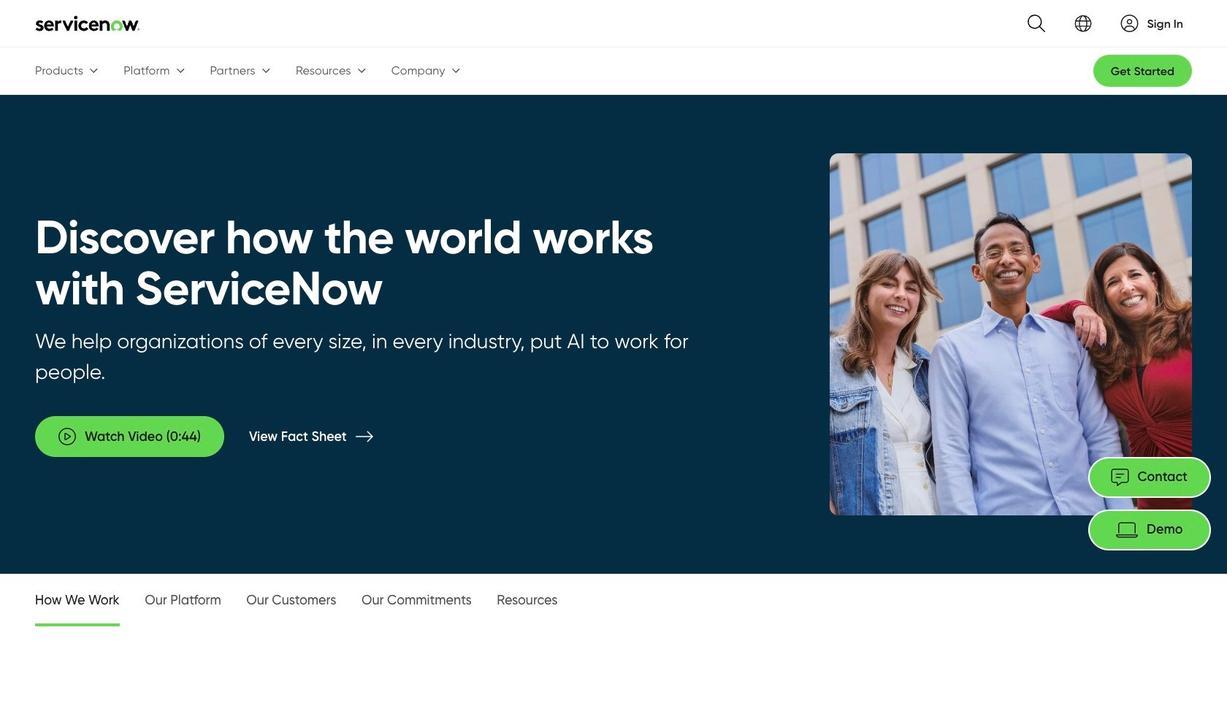 Task type: describe. For each thing, give the bounding box(es) containing it.
servicenow image
[[35, 15, 140, 32]]

arc image
[[1121, 14, 1138, 32]]



Task type: locate. For each thing, give the bounding box(es) containing it.
select your country image
[[1074, 15, 1092, 32]]



Task type: vqa. For each thing, say whether or not it's contained in the screenshot.
CONNECT WITH EXPERTS AT SERVICENOW TO EXPLORE SOLUTIONS AND DELIVER BUSINESS OUTCOMES FOR YOUR TECHNOLOGY CHALLENGES.
no



